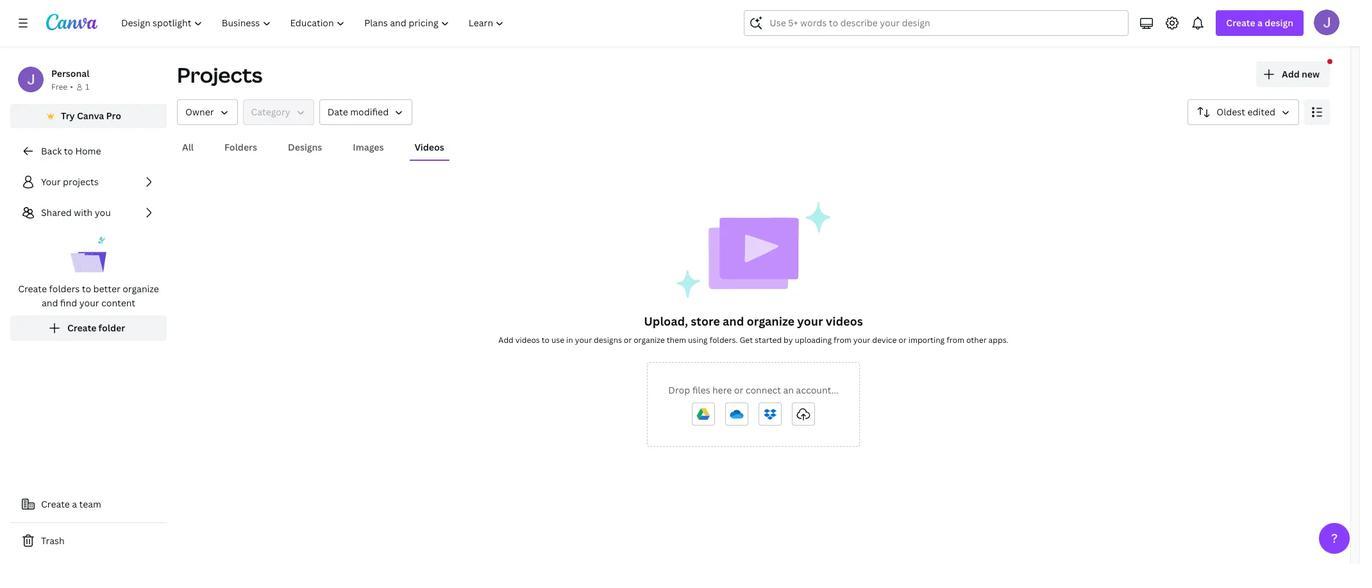 Task type: describe. For each thing, give the bounding box(es) containing it.
all
[[182, 141, 194, 153]]

1 horizontal spatial videos
[[826, 314, 863, 329]]

apps.
[[989, 335, 1009, 346]]

designs button
[[283, 135, 327, 160]]

modified
[[350, 106, 389, 118]]

your left device
[[854, 335, 871, 346]]

your
[[41, 176, 61, 188]]

add inside dropdown button
[[1282, 68, 1300, 80]]

a for team
[[72, 498, 77, 511]]

drop
[[669, 384, 690, 396]]

create folder
[[67, 322, 125, 334]]

•
[[70, 81, 73, 92]]

better
[[93, 283, 120, 295]]

1 horizontal spatial or
[[734, 384, 744, 396]]

create a team button
[[10, 492, 167, 518]]

and inside create folders to better organize and find your content
[[42, 297, 58, 309]]

images button
[[348, 135, 389, 160]]

canva
[[77, 110, 104, 122]]

with
[[74, 207, 93, 219]]

videos button
[[410, 135, 449, 160]]

designs
[[288, 141, 322, 153]]

category
[[251, 106, 290, 118]]

create for create folder
[[67, 322, 96, 334]]

design
[[1265, 17, 1294, 29]]

here
[[713, 384, 732, 396]]

connect
[[746, 384, 781, 396]]

you
[[95, 207, 111, 219]]

personal
[[51, 67, 89, 80]]

0 horizontal spatial videos
[[516, 335, 540, 346]]

by
[[784, 335, 793, 346]]

back to home
[[41, 145, 101, 157]]

create a design button
[[1216, 10, 1304, 36]]

Date modified button
[[319, 99, 413, 125]]

folders.
[[710, 335, 738, 346]]

trash link
[[10, 529, 167, 554]]

shared
[[41, 207, 72, 219]]

2 horizontal spatial or
[[899, 335, 907, 346]]

team
[[79, 498, 101, 511]]

to inside create folders to better organize and find your content
[[82, 283, 91, 295]]

Search search field
[[770, 11, 1104, 35]]

1 from from the left
[[834, 335, 852, 346]]

create folder button
[[10, 316, 167, 341]]

add new
[[1282, 68, 1320, 80]]

folders button
[[219, 135, 262, 160]]

top level navigation element
[[113, 10, 515, 36]]

to inside the upload, store and organize your videos add videos to use in your designs or organize them using folders. get started by uploading from your device or importing from other apps.
[[542, 335, 550, 346]]

your inside create folders to better organize and find your content
[[79, 297, 99, 309]]

projects
[[177, 61, 263, 89]]

designs
[[594, 335, 622, 346]]

list containing your projects
[[10, 169, 167, 341]]

videos
[[415, 141, 444, 153]]

upload,
[[644, 314, 688, 329]]

create for create a design
[[1227, 17, 1256, 29]]

get
[[740, 335, 753, 346]]

back
[[41, 145, 62, 157]]

projects
[[63, 176, 99, 188]]

all button
[[177, 135, 199, 160]]

new
[[1302, 68, 1320, 80]]



Task type: locate. For each thing, give the bounding box(es) containing it.
your
[[79, 297, 99, 309], [797, 314, 823, 329], [575, 335, 592, 346], [854, 335, 871, 346]]

content
[[101, 297, 135, 309]]

try
[[61, 110, 75, 122]]

store
[[691, 314, 720, 329]]

find
[[60, 297, 77, 309]]

edited
[[1248, 106, 1276, 118]]

organize inside create folders to better organize and find your content
[[123, 283, 159, 295]]

to left better
[[82, 283, 91, 295]]

0 vertical spatial videos
[[826, 314, 863, 329]]

1 horizontal spatial organize
[[634, 335, 665, 346]]

jacob simon image
[[1314, 10, 1340, 35]]

create left folders
[[18, 283, 47, 295]]

or right device
[[899, 335, 907, 346]]

uploading
[[795, 335, 832, 346]]

your projects link
[[10, 169, 167, 195]]

oldest
[[1217, 106, 1246, 118]]

videos
[[826, 314, 863, 329], [516, 335, 540, 346]]

add left 'new'
[[1282, 68, 1300, 80]]

1 vertical spatial to
[[82, 283, 91, 295]]

0 horizontal spatial add
[[499, 335, 514, 346]]

0 horizontal spatial from
[[834, 335, 852, 346]]

your right in
[[575, 335, 592, 346]]

0 horizontal spatial to
[[64, 145, 73, 157]]

or
[[624, 335, 632, 346], [899, 335, 907, 346], [734, 384, 744, 396]]

account...
[[796, 384, 839, 396]]

videos up uploading at the bottom right of page
[[826, 314, 863, 329]]

2 vertical spatial organize
[[634, 335, 665, 346]]

a left team on the bottom left of page
[[72, 498, 77, 511]]

1 horizontal spatial and
[[723, 314, 744, 329]]

from
[[834, 335, 852, 346], [947, 335, 965, 346]]

back to home link
[[10, 139, 167, 164]]

an
[[784, 384, 794, 396]]

to inside back to home "link"
[[64, 145, 73, 157]]

trash
[[41, 535, 65, 547]]

create folders to better organize and find your content
[[18, 283, 159, 309]]

or right here
[[734, 384, 744, 396]]

1 vertical spatial a
[[72, 498, 77, 511]]

your projects
[[41, 176, 99, 188]]

0 horizontal spatial and
[[42, 297, 58, 309]]

drop files here or connect an account...
[[669, 384, 839, 396]]

and
[[42, 297, 58, 309], [723, 314, 744, 329]]

add inside the upload, store and organize your videos add videos to use in your designs or organize them using folders. get started by uploading from your device or importing from other apps.
[[499, 335, 514, 346]]

create
[[1227, 17, 1256, 29], [18, 283, 47, 295], [67, 322, 96, 334], [41, 498, 70, 511]]

create a design
[[1227, 17, 1294, 29]]

organize
[[123, 283, 159, 295], [747, 314, 795, 329], [634, 335, 665, 346]]

list
[[10, 169, 167, 341]]

a for design
[[1258, 17, 1263, 29]]

1 vertical spatial videos
[[516, 335, 540, 346]]

2 horizontal spatial organize
[[747, 314, 795, 329]]

to right "back"
[[64, 145, 73, 157]]

create inside dropdown button
[[1227, 17, 1256, 29]]

None search field
[[744, 10, 1129, 36]]

add new button
[[1257, 62, 1330, 87]]

1 horizontal spatial a
[[1258, 17, 1263, 29]]

a inside button
[[72, 498, 77, 511]]

free
[[51, 81, 68, 92]]

1 horizontal spatial add
[[1282, 68, 1300, 80]]

2 vertical spatial to
[[542, 335, 550, 346]]

upload, store and organize your videos add videos to use in your designs or organize them using folders. get started by uploading from your device or importing from other apps.
[[499, 314, 1009, 346]]

create for create a team
[[41, 498, 70, 511]]

in
[[566, 335, 573, 346]]

files
[[693, 384, 710, 396]]

to
[[64, 145, 73, 157], [82, 283, 91, 295], [542, 335, 550, 346]]

from right uploading at the bottom right of page
[[834, 335, 852, 346]]

from left other
[[947, 335, 965, 346]]

create left design
[[1227, 17, 1256, 29]]

shared with you link
[[10, 200, 167, 226]]

create left team on the bottom left of page
[[41, 498, 70, 511]]

0 vertical spatial and
[[42, 297, 58, 309]]

organize up content
[[123, 283, 159, 295]]

date
[[328, 106, 348, 118]]

using
[[688, 335, 708, 346]]

0 vertical spatial add
[[1282, 68, 1300, 80]]

use
[[552, 335, 565, 346]]

create down find
[[67, 322, 96, 334]]

home
[[75, 145, 101, 157]]

a left design
[[1258, 17, 1263, 29]]

them
[[667, 335, 686, 346]]

1
[[85, 81, 89, 92]]

0 horizontal spatial or
[[624, 335, 632, 346]]

your right find
[[79, 297, 99, 309]]

oldest edited
[[1217, 106, 1276, 118]]

importing
[[909, 335, 945, 346]]

create for create folders to better organize and find your content
[[18, 283, 47, 295]]

1 horizontal spatial to
[[82, 283, 91, 295]]

organize up started
[[747, 314, 795, 329]]

create inside create folders to better organize and find your content
[[18, 283, 47, 295]]

your up uploading at the bottom right of page
[[797, 314, 823, 329]]

2 horizontal spatial to
[[542, 335, 550, 346]]

Category button
[[243, 99, 314, 125]]

try canva pro button
[[10, 104, 167, 128]]

videos left use in the bottom of the page
[[516, 335, 540, 346]]

and inside the upload, store and organize your videos add videos to use in your designs or organize them using folders. get started by uploading from your device or importing from other apps.
[[723, 314, 744, 329]]

shared with you
[[41, 207, 111, 219]]

2 from from the left
[[947, 335, 965, 346]]

a
[[1258, 17, 1263, 29], [72, 498, 77, 511]]

date modified
[[328, 106, 389, 118]]

folders
[[225, 141, 257, 153]]

0 vertical spatial to
[[64, 145, 73, 157]]

create a team
[[41, 498, 101, 511]]

1 vertical spatial and
[[723, 314, 744, 329]]

owner
[[185, 106, 214, 118]]

organize down upload,
[[634, 335, 665, 346]]

add
[[1282, 68, 1300, 80], [499, 335, 514, 346]]

folders
[[49, 283, 80, 295]]

Sort by button
[[1188, 99, 1300, 125]]

to left use in the bottom of the page
[[542, 335, 550, 346]]

images
[[353, 141, 384, 153]]

a inside dropdown button
[[1258, 17, 1263, 29]]

and left find
[[42, 297, 58, 309]]

folder
[[99, 322, 125, 334]]

1 horizontal spatial from
[[947, 335, 965, 346]]

and up folders.
[[723, 314, 744, 329]]

free •
[[51, 81, 73, 92]]

device
[[873, 335, 897, 346]]

add left use in the bottom of the page
[[499, 335, 514, 346]]

Owner button
[[177, 99, 238, 125]]

0 horizontal spatial a
[[72, 498, 77, 511]]

0 vertical spatial organize
[[123, 283, 159, 295]]

0 vertical spatial a
[[1258, 17, 1263, 29]]

or right designs
[[624, 335, 632, 346]]

try canva pro
[[61, 110, 121, 122]]

other
[[967, 335, 987, 346]]

started
[[755, 335, 782, 346]]

0 horizontal spatial organize
[[123, 283, 159, 295]]

pro
[[106, 110, 121, 122]]

1 vertical spatial organize
[[747, 314, 795, 329]]

1 vertical spatial add
[[499, 335, 514, 346]]



Task type: vqa. For each thing, say whether or not it's contained in the screenshot.
you
yes



